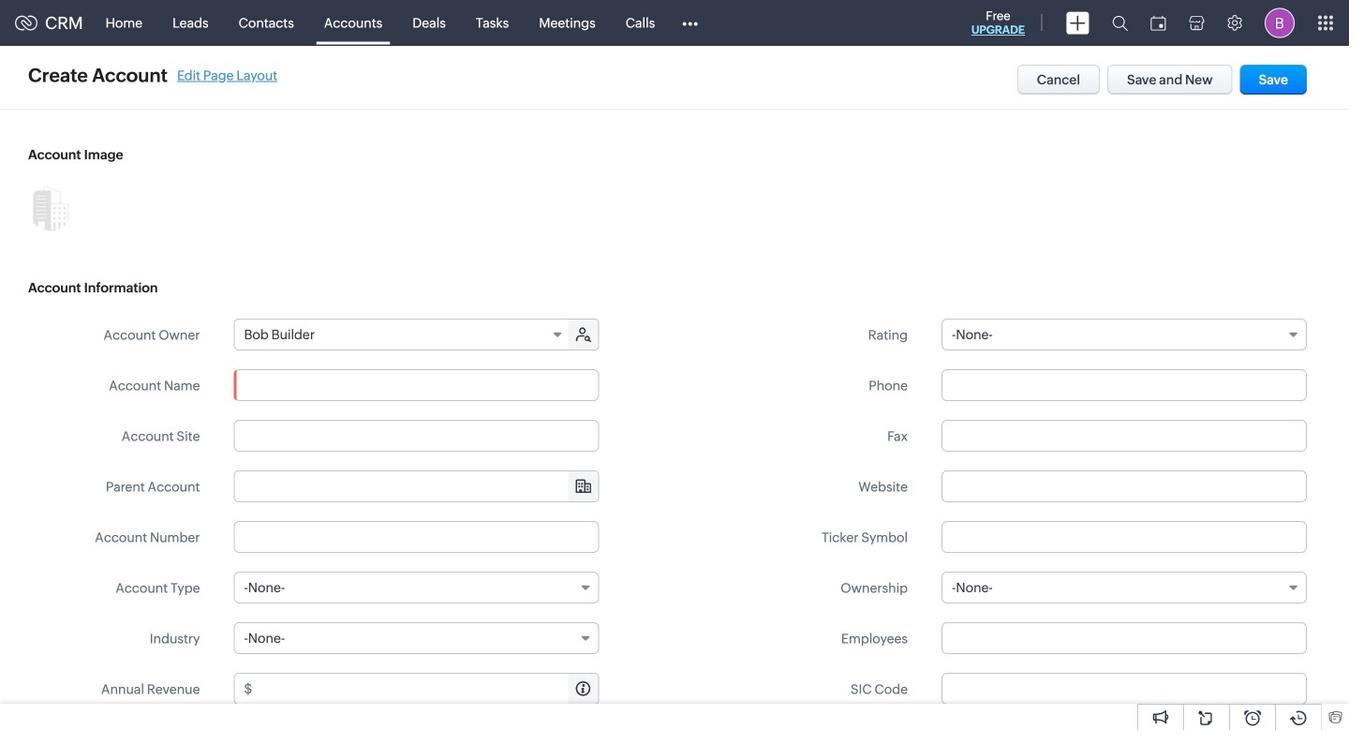 Task type: describe. For each thing, give the bounding box(es) containing it.
profile image
[[1265, 8, 1295, 38]]

image image
[[28, 186, 73, 231]]

create menu element
[[1055, 0, 1101, 45]]

create menu image
[[1067, 12, 1090, 34]]

calendar image
[[1151, 15, 1167, 30]]

search element
[[1101, 0, 1140, 46]]



Task type: vqa. For each thing, say whether or not it's contained in the screenshot.
Creative
no



Task type: locate. For each thing, give the bounding box(es) containing it.
profile element
[[1254, 0, 1307, 45]]

None field
[[235, 320, 570, 350], [235, 471, 598, 501], [234, 572, 599, 604], [234, 622, 599, 654], [235, 320, 570, 350], [235, 471, 598, 501], [234, 572, 599, 604], [234, 622, 599, 654]]

search image
[[1113, 15, 1129, 31]]

None text field
[[234, 420, 599, 452], [942, 471, 1308, 502], [942, 622, 1308, 654], [234, 420, 599, 452], [942, 471, 1308, 502], [942, 622, 1308, 654]]

None text field
[[234, 369, 599, 401], [942, 369, 1308, 401], [942, 420, 1308, 452], [235, 471, 598, 501], [234, 521, 599, 553], [942, 521, 1308, 553], [942, 673, 1308, 705], [255, 674, 598, 704], [234, 369, 599, 401], [942, 369, 1308, 401], [942, 420, 1308, 452], [235, 471, 598, 501], [234, 521, 599, 553], [942, 521, 1308, 553], [942, 673, 1308, 705], [255, 674, 598, 704]]

logo image
[[15, 15, 37, 30]]

Other Modules field
[[670, 8, 711, 38]]



